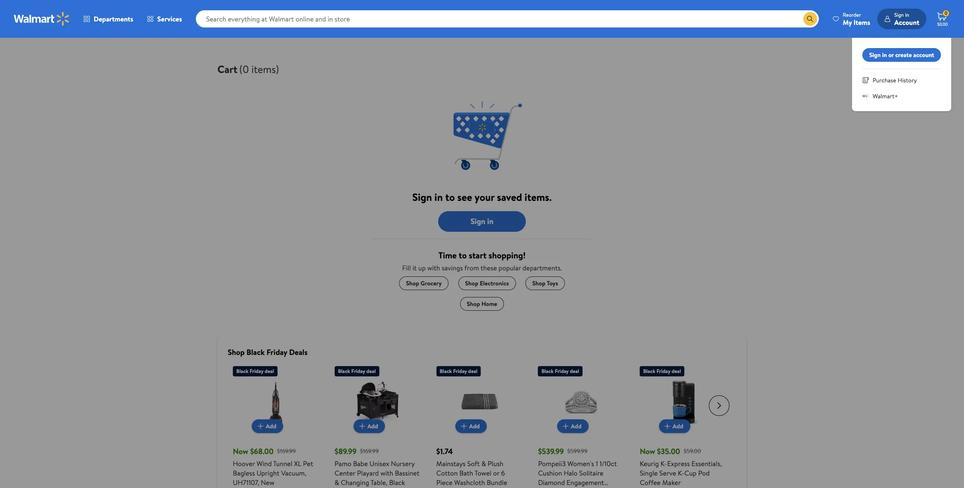 Task type: vqa. For each thing, say whether or not it's contained in the screenshot.
New
yes



Task type: locate. For each thing, give the bounding box(es) containing it.
$59.00
[[684, 447, 701, 456]]

to left start
[[459, 250, 467, 261]]

up
[[418, 263, 426, 273]]

k- down $35.00
[[661, 459, 667, 469]]

add to cart image inside $539.99 group
[[561, 421, 571, 432]]

add to cart image for $89.99
[[357, 421, 367, 432]]

black for mainstays
[[440, 368, 452, 375]]

deal inside $89.99 group
[[366, 368, 376, 375]]

friday inside now $35.00 group
[[657, 368, 670, 375]]

shop grocery
[[406, 279, 442, 288]]

black for $599.99
[[542, 368, 554, 375]]

sign in
[[471, 216, 493, 227]]

bundle
[[487, 478, 507, 488]]

now inside now $68.00 $169.99 hoover wind tunnel xl pet bagless upright vacuum, uh71107, new
[[233, 446, 248, 457]]

$0.00
[[937, 21, 948, 27]]

1 add to cart image from the left
[[255, 421, 266, 432]]

changing
[[341, 478, 369, 488]]

2 deal from the left
[[366, 368, 376, 375]]

add inside $539.99 group
[[571, 422, 582, 431]]

or inside button
[[888, 51, 894, 59]]

add up $599.99
[[571, 422, 582, 431]]

add to cart image up $599.99
[[561, 421, 571, 432]]

& right "soft"
[[481, 459, 486, 469]]

black friday deal for $35.00
[[643, 368, 681, 375]]

5 add button from the left
[[659, 420, 690, 434]]

0 horizontal spatial to
[[445, 190, 455, 205]]

halo
[[564, 469, 578, 478]]

deal inside '$1.74' group
[[468, 368, 477, 375]]

cup
[[684, 469, 697, 478]]

black friday deal
[[236, 368, 274, 375], [338, 368, 376, 375], [440, 368, 477, 375], [542, 368, 579, 375], [643, 368, 681, 375]]

sign inside sign in account
[[894, 11, 904, 18]]

shop home link
[[460, 297, 504, 311]]

sign left the see
[[412, 190, 432, 205]]

friday for mainstays
[[453, 368, 467, 375]]

bagless
[[233, 469, 255, 478]]

or left create
[[888, 51, 894, 59]]

now inside now $35.00 $59.00 keurig k-express essentials, single serve k-cup pod coffee maker
[[640, 446, 655, 457]]

2 horizontal spatial in
[[882, 51, 887, 59]]

time
[[438, 250, 457, 261]]

white
[[566, 488, 583, 488]]

black
[[247, 347, 265, 358], [236, 368, 248, 375], [338, 368, 350, 375], [440, 368, 452, 375], [542, 368, 554, 375], [643, 368, 655, 375], [389, 478, 405, 488]]

add button up "soft"
[[455, 420, 487, 434]]

Walmart Site-Wide search field
[[196, 10, 819, 27]]

search icon image
[[807, 15, 814, 22]]

mainstays
[[436, 459, 466, 469]]

add to cart image up $68.00
[[255, 421, 266, 432]]

2 black friday deal from the left
[[338, 368, 376, 375]]

1 horizontal spatial to
[[459, 250, 467, 261]]

1 black friday deal from the left
[[236, 368, 274, 375]]

5 black friday deal from the left
[[643, 368, 681, 375]]

now $35.00 $59.00 keurig k-express essentials, single serve k-cup pod coffee maker
[[640, 446, 722, 488]]

in down your
[[487, 216, 493, 227]]

fill
[[402, 263, 411, 273]]

black friday deal for $169.99
[[338, 368, 376, 375]]

sign inside button
[[869, 51, 881, 59]]

black friday deal for $599.99
[[542, 368, 579, 375]]

pompeii3
[[538, 459, 566, 469]]

black friday deal inside '$1.74' group
[[440, 368, 477, 375]]

diamond
[[538, 478, 565, 488]]

sign for sign in to see your saved items.
[[412, 190, 432, 205]]

sign for sign in
[[471, 216, 485, 227]]

0 horizontal spatial &
[[335, 478, 339, 488]]

add button inside 'now $68.00' group
[[252, 420, 283, 434]]

k- right serve
[[678, 469, 684, 478]]

in inside button
[[487, 216, 493, 227]]

$169.99 inside now $68.00 $169.99 hoover wind tunnel xl pet bagless upright vacuum, uh71107, new
[[277, 447, 296, 456]]

deal for $169.99
[[366, 368, 376, 375]]

or inside $1.74 mainstays soft & plush cotton bath towel or 6 piece washcloth bundle
[[493, 469, 499, 478]]

2 add from the left
[[367, 422, 378, 431]]

black friday deal inside $539.99 group
[[542, 368, 579, 375]]

new
[[261, 478, 274, 488]]

1 add from the left
[[266, 422, 276, 431]]

start
[[469, 250, 487, 261]]

$1.74 mainstays soft & plush cotton bath towel or 6 piece washcloth bundle
[[436, 446, 507, 488]]

1 deal from the left
[[265, 368, 274, 375]]

1 vertical spatial in
[[435, 190, 443, 205]]

serve
[[659, 469, 676, 478]]

with inside $89.99 $169.99 pamo babe unisex nursery center playard with bassinet & changing table, black
[[381, 469, 393, 478]]

3 black friday deal from the left
[[440, 368, 477, 375]]

3 add to cart image from the left
[[662, 421, 673, 432]]

0 horizontal spatial in
[[435, 190, 443, 205]]

black inside now $35.00 group
[[643, 368, 655, 375]]

add inside 'now $68.00' group
[[266, 422, 276, 431]]

add button inside $89.99 group
[[354, 420, 385, 434]]

0 vertical spatial with
[[427, 263, 440, 273]]

1 horizontal spatial add to cart image
[[561, 421, 571, 432]]

0 vertical spatial &
[[481, 459, 486, 469]]

deal inside 'now $68.00' group
[[265, 368, 274, 375]]

with right playard in the bottom left of the page
[[381, 469, 393, 478]]

add
[[266, 422, 276, 431], [367, 422, 378, 431], [469, 422, 480, 431], [571, 422, 582, 431], [673, 422, 683, 431]]

cart (0 items)
[[217, 62, 279, 76]]

sign up purchase
[[869, 51, 881, 59]]

add button for $169.99
[[354, 420, 385, 434]]

add button for $35.00
[[659, 420, 690, 434]]

black inside '$1.74' group
[[440, 368, 452, 375]]

add up $35.00
[[673, 422, 683, 431]]

sign in or create account
[[869, 51, 934, 59]]

&
[[481, 459, 486, 469], [335, 478, 339, 488]]

1 horizontal spatial in
[[487, 216, 493, 227]]

0 horizontal spatial $169.99
[[277, 447, 296, 456]]

$539.99
[[538, 446, 564, 457]]

add to cart image up babe
[[357, 421, 367, 432]]

services
[[157, 14, 182, 24]]

3 add button from the left
[[455, 420, 487, 434]]

add inside $89.99 group
[[367, 422, 378, 431]]

5 deal from the left
[[672, 368, 681, 375]]

friday inside 'now $68.00' group
[[250, 368, 263, 375]]

1 add button from the left
[[252, 420, 283, 434]]

add up the unisex
[[367, 422, 378, 431]]

2 add to cart image from the left
[[561, 421, 571, 432]]

1 horizontal spatial now
[[640, 446, 655, 457]]

1 horizontal spatial &
[[481, 459, 486, 469]]

add to cart image inside '$1.74' group
[[459, 421, 469, 432]]

express
[[667, 459, 690, 469]]

walmart+
[[873, 92, 898, 101]]

sign for sign in or create account
[[869, 51, 881, 59]]

or left 6
[[493, 469, 499, 478]]

savings
[[442, 263, 463, 273]]

now $68.00 group
[[233, 363, 319, 488]]

in left create
[[882, 51, 887, 59]]

1 horizontal spatial $169.99
[[360, 447, 379, 456]]

deal inside $539.99 group
[[570, 368, 579, 375]]

$169.99 inside $89.99 $169.99 pamo babe unisex nursery center playard with bassinet & changing table, black
[[360, 447, 379, 456]]

add button inside '$1.74' group
[[455, 420, 487, 434]]

add inside '$1.74' group
[[469, 422, 480, 431]]

purchase history link
[[862, 76, 941, 85]]

in inside button
[[882, 51, 887, 59]]

add to cart image
[[357, 421, 367, 432], [561, 421, 571, 432]]

1 vertical spatial with
[[381, 469, 393, 478]]

add button inside now $35.00 group
[[659, 420, 690, 434]]

2 add button from the left
[[354, 420, 385, 434]]

$89.99 $169.99 pamo babe unisex nursery center playard with bassinet & changing table, black
[[335, 446, 419, 488]]

add to cart image up $35.00
[[662, 421, 673, 432]]

1 vertical spatial or
[[493, 469, 499, 478]]

add to cart image inside now $35.00 group
[[662, 421, 673, 432]]

1 now from the left
[[233, 446, 248, 457]]

black friday deal inside $89.99 group
[[338, 368, 376, 375]]

to
[[445, 190, 455, 205], [459, 250, 467, 261]]

sign left in
[[894, 11, 904, 18]]

friday inside $539.99 group
[[555, 368, 569, 375]]

black inside 'now $68.00' group
[[236, 368, 248, 375]]

1 horizontal spatial add to cart image
[[459, 421, 469, 432]]

clear search field text image
[[793, 15, 800, 22]]

friday
[[267, 347, 287, 358], [250, 368, 263, 375], [351, 368, 365, 375], [453, 368, 467, 375], [555, 368, 569, 375], [657, 368, 670, 375]]

& inside $89.99 $169.99 pamo babe unisex nursery center playard with bassinet & changing table, black
[[335, 478, 339, 488]]

& inside $1.74 mainstays soft & plush cotton bath towel or 6 piece washcloth bundle
[[481, 459, 486, 469]]

0 horizontal spatial add to cart image
[[255, 421, 266, 432]]

now up 'keurig'
[[640, 446, 655, 457]]

add to cart image inside 'now $68.00' group
[[255, 421, 266, 432]]

shop
[[406, 279, 419, 288], [465, 279, 478, 288], [532, 279, 546, 288], [467, 300, 480, 308], [228, 347, 245, 358]]

4 add from the left
[[571, 422, 582, 431]]

with right "up"
[[427, 263, 440, 273]]

friday inside '$1.74' group
[[453, 368, 467, 375]]

add to cart image
[[255, 421, 266, 432], [459, 421, 469, 432], [662, 421, 673, 432]]

reorder
[[843, 11, 861, 18]]

now $68.00 $169.99 hoover wind tunnel xl pet bagless upright vacuum, uh71107, new
[[233, 446, 313, 488]]

shop for shop black friday deals
[[228, 347, 245, 358]]

add up "soft"
[[469, 422, 480, 431]]

0 vertical spatial or
[[888, 51, 894, 59]]

in left the see
[[435, 190, 443, 205]]

$169.99 up babe
[[360, 447, 379, 456]]

walmart+ image
[[862, 93, 869, 100]]

with
[[427, 263, 440, 273], [381, 469, 393, 478]]

5 add from the left
[[673, 422, 683, 431]]

to left the see
[[445, 190, 455, 205]]

$169.99 up the tunnel
[[277, 447, 296, 456]]

black friday deal inside 'now $68.00' group
[[236, 368, 274, 375]]

0 $0.00
[[937, 10, 948, 27]]

sign inside button
[[471, 216, 485, 227]]

1 $169.99 from the left
[[277, 447, 296, 456]]

$1.74 group
[[436, 363, 523, 488]]

$169.99
[[277, 447, 296, 456], [360, 447, 379, 456]]

3 add from the left
[[469, 422, 480, 431]]

2 vertical spatial in
[[487, 216, 493, 227]]

0 horizontal spatial now
[[233, 446, 248, 457]]

& left changing on the bottom of the page
[[335, 478, 339, 488]]

3 deal from the left
[[468, 368, 477, 375]]

my
[[843, 17, 852, 27]]

add to cart image up "soft"
[[459, 421, 469, 432]]

electronics
[[480, 279, 509, 288]]

reorder my items
[[843, 11, 870, 27]]

2 $169.99 from the left
[[360, 447, 379, 456]]

1 horizontal spatial k-
[[678, 469, 684, 478]]

shop for shop toys
[[532, 279, 546, 288]]

add to cart image for mainstays
[[459, 421, 469, 432]]

0 horizontal spatial with
[[381, 469, 393, 478]]

sign down the sign in to see your saved items.
[[471, 216, 485, 227]]

friday inside $89.99 group
[[351, 368, 365, 375]]

add for mainstays
[[469, 422, 480, 431]]

2 add to cart image from the left
[[459, 421, 469, 432]]

add button for mainstays
[[455, 420, 487, 434]]

add up $68.00
[[266, 422, 276, 431]]

add button up $68.00
[[252, 420, 283, 434]]

add to cart image inside $89.99 group
[[357, 421, 367, 432]]

deal inside now $35.00 group
[[672, 368, 681, 375]]

home
[[481, 300, 497, 308]]

4 black friday deal from the left
[[542, 368, 579, 375]]

black inside $539.99 group
[[542, 368, 554, 375]]

4 deal from the left
[[570, 368, 579, 375]]

add button up $89.99
[[354, 420, 385, 434]]

add button for $68.00
[[252, 420, 283, 434]]

0 vertical spatial in
[[882, 51, 887, 59]]

1 vertical spatial &
[[335, 478, 339, 488]]

2 horizontal spatial add to cart image
[[662, 421, 673, 432]]

shop black friday deals
[[228, 347, 308, 358]]

create
[[895, 51, 912, 59]]

2 now from the left
[[640, 446, 655, 457]]

$68.00
[[250, 446, 274, 457]]

deal
[[265, 368, 274, 375], [366, 368, 376, 375], [468, 368, 477, 375], [570, 368, 579, 375], [672, 368, 681, 375]]

add button up $35.00
[[659, 420, 690, 434]]

1 horizontal spatial or
[[888, 51, 894, 59]]

these
[[481, 263, 497, 273]]

add button
[[252, 420, 283, 434], [354, 420, 385, 434], [455, 420, 487, 434], [557, 420, 589, 434], [659, 420, 690, 434]]

now up "hoover"
[[233, 446, 248, 457]]

sign in to see your saved items.
[[412, 190, 552, 205]]

black friday deal for $68.00
[[236, 368, 274, 375]]

add button inside $539.99 group
[[557, 420, 589, 434]]

black friday deal inside now $35.00 group
[[643, 368, 681, 375]]

0 horizontal spatial add to cart image
[[357, 421, 367, 432]]

add inside now $35.00 group
[[673, 422, 683, 431]]

next slide for horizontalscrollerrecommendations list image
[[709, 396, 730, 416]]

1 horizontal spatial with
[[427, 263, 440, 273]]

add button up $599.99
[[557, 420, 589, 434]]

grocery
[[421, 279, 442, 288]]

1 add to cart image from the left
[[357, 421, 367, 432]]

0 horizontal spatial or
[[493, 469, 499, 478]]

4 add button from the left
[[557, 420, 589, 434]]



Task type: describe. For each thing, give the bounding box(es) containing it.
it
[[413, 263, 417, 273]]

shop toys link
[[525, 277, 565, 290]]

$35.00
[[657, 446, 680, 457]]

departments button
[[76, 9, 140, 29]]

solitaire
[[579, 469, 604, 478]]

now $35.00 group
[[640, 363, 726, 488]]

maker
[[662, 478, 681, 488]]

1
[[596, 459, 598, 469]]

items.
[[525, 190, 552, 205]]

$1.74
[[436, 446, 453, 457]]

washcloth
[[454, 478, 485, 488]]

friday for $68.00
[[250, 368, 263, 375]]

add for $68.00
[[266, 422, 276, 431]]

hoover
[[233, 459, 255, 469]]

items)
[[251, 62, 279, 76]]

piece
[[436, 478, 453, 488]]

unisex
[[370, 459, 389, 469]]

babe
[[353, 459, 368, 469]]

departments.
[[523, 263, 562, 273]]

cotton
[[436, 469, 458, 478]]

in for or
[[882, 51, 887, 59]]

black for $68.00
[[236, 368, 248, 375]]

$89.99
[[335, 446, 357, 457]]

friday for $599.99
[[555, 368, 569, 375]]

walmart+ link
[[862, 92, 941, 101]]

1/10ct
[[600, 459, 617, 469]]

account
[[913, 51, 934, 59]]

nursery
[[391, 459, 415, 469]]

gold
[[585, 488, 599, 488]]

shop grocery link
[[399, 277, 449, 290]]

coffee
[[640, 478, 661, 488]]

$539.99 group
[[538, 363, 624, 488]]

sign in account
[[894, 11, 919, 27]]

wind
[[257, 459, 272, 469]]

deal for $68.00
[[265, 368, 274, 375]]

$89.99 group
[[335, 363, 421, 488]]

time to start shopping!
[[438, 250, 526, 261]]

walmart image
[[14, 12, 70, 26]]

friday for $169.99
[[351, 368, 365, 375]]

see
[[457, 190, 472, 205]]

history
[[898, 76, 917, 85]]

center
[[335, 469, 355, 478]]

6
[[501, 469, 505, 478]]

pet
[[303, 459, 313, 469]]

towel
[[475, 469, 491, 478]]

shop for shop electronics
[[465, 279, 478, 288]]

shop electronics link
[[458, 277, 516, 290]]

now for now $35.00
[[640, 446, 655, 457]]

shop electronics
[[465, 279, 509, 288]]

from
[[464, 263, 479, 273]]

sign in or create account button
[[862, 48, 941, 62]]

shop for shop grocery
[[406, 279, 419, 288]]

friday for $35.00
[[657, 368, 670, 375]]

Search search field
[[196, 10, 819, 27]]

0
[[945, 10, 948, 17]]

essentials,
[[692, 459, 722, 469]]

in for to
[[435, 190, 443, 205]]

saved
[[497, 190, 522, 205]]

playard
[[357, 469, 379, 478]]

sign for sign in account
[[894, 11, 904, 18]]

0 vertical spatial to
[[445, 190, 455, 205]]

0 horizontal spatial k-
[[661, 459, 667, 469]]

black for $169.99
[[338, 368, 350, 375]]

add for $169.99
[[367, 422, 378, 431]]

wedding
[[538, 488, 564, 488]]

bath
[[459, 469, 473, 478]]

add button for $599.99
[[557, 420, 589, 434]]

uh71107,
[[233, 478, 259, 488]]

now for now $68.00
[[233, 446, 248, 457]]

(0
[[239, 62, 249, 76]]

keurig
[[640, 459, 659, 469]]

$599.99
[[567, 447, 588, 456]]

your
[[475, 190, 495, 205]]

black friday deal for mainstays
[[440, 368, 477, 375]]

vacuum,
[[281, 469, 306, 478]]

tunnel
[[273, 459, 292, 469]]

engagement
[[567, 478, 604, 488]]

departments
[[94, 14, 133, 24]]

cushion
[[538, 469, 562, 478]]

purchase
[[873, 76, 896, 85]]

account
[[894, 17, 919, 27]]

plush
[[488, 459, 504, 469]]

1 vertical spatial to
[[459, 250, 467, 261]]

table,
[[371, 478, 388, 488]]

shop toys
[[532, 279, 558, 288]]

shop home
[[467, 300, 497, 308]]

add to cart image for $68.00
[[255, 421, 266, 432]]

add for $599.99
[[571, 422, 582, 431]]

add to cart image for $539.99
[[561, 421, 571, 432]]

purchase history
[[873, 76, 917, 85]]

pod
[[698, 469, 710, 478]]

shop for shop home
[[467, 300, 480, 308]]

deal for $35.00
[[672, 368, 681, 375]]

soft
[[467, 459, 480, 469]]

popular
[[499, 263, 521, 273]]

items
[[854, 17, 870, 27]]

black for $35.00
[[643, 368, 655, 375]]

sign in button
[[438, 211, 526, 232]]

empty cart image
[[430, 94, 534, 180]]

in
[[905, 11, 909, 18]]

cart
[[217, 62, 237, 76]]

xl
[[294, 459, 301, 469]]

add for $35.00
[[673, 422, 683, 431]]

deal for $599.99
[[570, 368, 579, 375]]

add to cart image for $35.00
[[662, 421, 673, 432]]

black inside $89.99 $169.99 pamo babe unisex nursery center playard with bassinet & changing table, black
[[389, 478, 405, 488]]

women's
[[567, 459, 594, 469]]

upright
[[257, 469, 279, 478]]

$539.99 $599.99 pompeii3 women's 1 1/10ct cushion halo solitaire diamond engagement wedding white gold r
[[538, 446, 617, 488]]

fill it up with savings from these popular departments.
[[402, 263, 562, 273]]

bassinet
[[395, 469, 419, 478]]

deal for mainstays
[[468, 368, 477, 375]]



